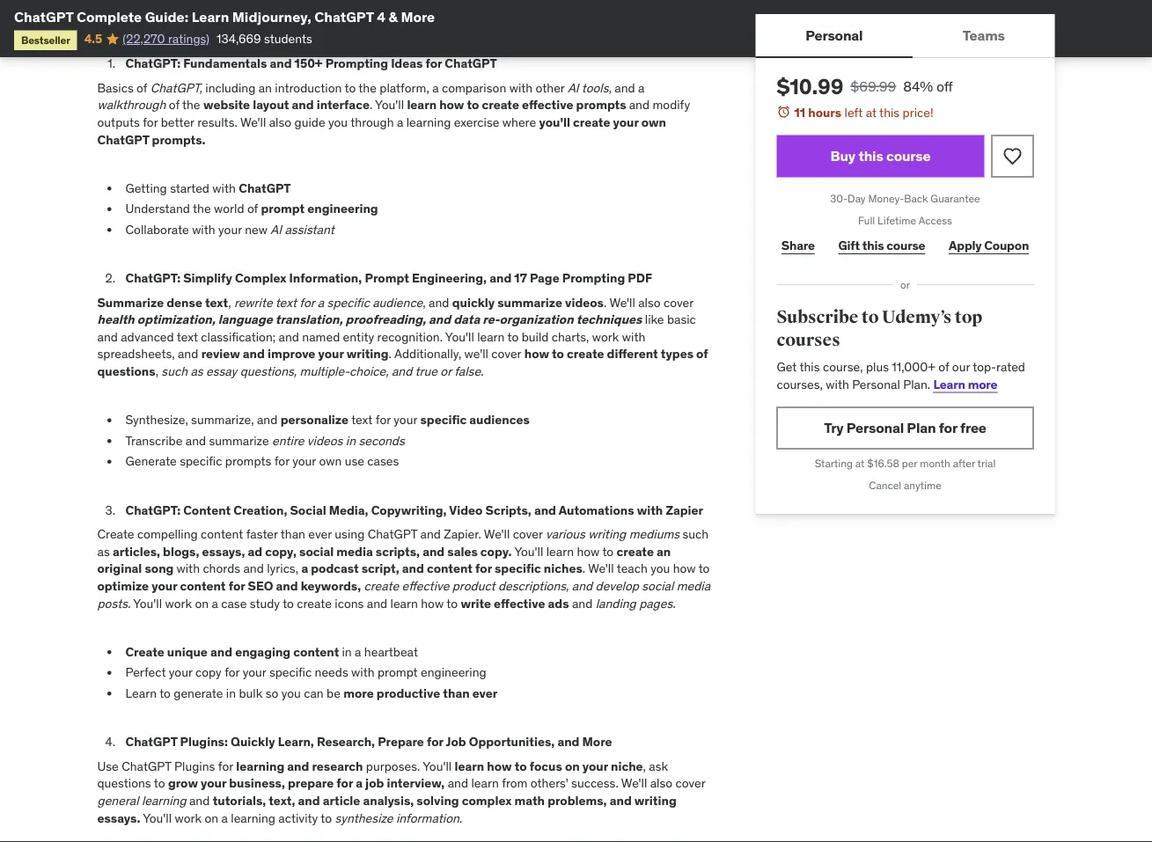 Task type: vqa. For each thing, say whether or not it's contained in the screenshot.
in within the Synthesize, summarize, and personalize text for your specific audiences Transcribe and summarize entire videos in seconds Generate specific prompts for your own use cases
yes



Task type: describe. For each thing, give the bounding box(es) containing it.
and down students
[[270, 56, 292, 72]]

personal inside button
[[805, 26, 863, 44]]

a right platform,
[[432, 80, 439, 96]]

to up 'from' at the bottom left of page
[[515, 759, 527, 774]]

for inside grow your business, prepare for a job interview, and learn from others' success. we'll also cover general learning and
[[336, 776, 353, 792]]

apply
[[949, 237, 982, 253]]

productive
[[377, 686, 440, 702]]

to inside how to create different types of questions
[[552, 346, 564, 362]]

you'll right copy.
[[514, 544, 543, 560]]

and left data
[[429, 312, 451, 328]]

translation,
[[275, 312, 343, 328]]

and down summarize,
[[185, 433, 206, 449]]

and down the lyrics,
[[276, 578, 298, 594]]

30-
[[830, 192, 848, 206]]

and right 'tools,'
[[615, 80, 635, 96]]

different
[[607, 346, 658, 362]]

and left 17
[[489, 270, 512, 286]]

videos inside the synthesize, summarize, and personalize text for your specific audiences transcribe and summarize entire videos in seconds generate specific prompts for your own use cases
[[307, 433, 343, 449]]

the left &
[[364, 7, 383, 23]]

basics
[[97, 80, 134, 96]]

a right 'tools,'
[[638, 80, 645, 96]]

your up multiple-
[[318, 346, 344, 362]]

with up "mediums"
[[637, 502, 663, 518]]

for right ideas
[[425, 56, 442, 72]]

and down engineering,
[[429, 295, 449, 311]]

learn down with chords and lyrics, a podcast script, and content for specific niches . we'll teach you how to optimize your content for seo and keywords, at the bottom of page
[[390, 596, 418, 612]]

try personal plan for free link
[[777, 407, 1034, 449]]

how down various
[[577, 544, 600, 560]]

for left job
[[427, 734, 443, 750]]

optimize
[[97, 578, 149, 594]]

use
[[97, 759, 119, 774]]

chatgpt plugins: quickly learn, research, prepare for job opportunities, and more
[[125, 734, 612, 750]]

the up better
[[182, 97, 200, 113]]

and up "focus" on the bottom
[[557, 734, 580, 750]]

0 horizontal spatial media
[[336, 544, 373, 560]]

, inside , ask questions to
[[643, 759, 646, 774]]

study
[[250, 596, 280, 612]]

teach
[[617, 561, 648, 577]]

learn up niches
[[546, 544, 574, 560]]

at inside starting at $16.58 per month after trial cancel anytime
[[855, 457, 865, 470]]

1 vertical spatial writing
[[588, 527, 626, 543]]

and up prepare
[[287, 759, 309, 774]]

prompts inside the synthesize, summarize, and personalize text for your specific audiences transcribe and summarize entire videos in seconds generate specific prompts for your own use cases
[[225, 454, 271, 470]]

personal inside get this course, plus 11,000+ of our top-rated courses, with personal plan.
[[852, 376, 900, 392]]

this for gift
[[862, 237, 884, 253]]

synthesize
[[335, 810, 393, 826]]

chatgpt up plugins
[[125, 734, 177, 750]]

techniques
[[576, 312, 642, 328]]

chatgpt up bestseller
[[14, 7, 73, 26]]

in inside the synthesize, summarize, and personalize text for your specific audiences transcribe and summarize entire videos in seconds generate specific prompts for your own use cases
[[346, 433, 356, 449]]

cases
[[367, 454, 399, 470]]

buy
[[830, 147, 855, 165]]

interface
[[317, 97, 370, 113]]

new
[[245, 222, 268, 238]]

case
[[221, 596, 247, 612]]

business,
[[229, 776, 285, 792]]

learn inside grow your business, prepare for a job interview, and learn from others' success. we'll also cover general learning and
[[471, 776, 499, 792]]

month
[[920, 457, 950, 470]]

original
[[97, 561, 142, 577]]

data
[[453, 312, 480, 328]]

ad
[[248, 544, 262, 560]]

a left "case"
[[212, 596, 218, 612]]

your up seconds
[[394, 412, 417, 428]]

own inside the synthesize, summarize, and personalize text for your specific audiences transcribe and summarize entire videos in seconds generate specific prompts for your own use cases
[[319, 454, 342, 470]]

0 vertical spatial more
[[968, 376, 997, 392]]

1 vertical spatial in
[[342, 644, 352, 660]]

you'll down optimize
[[133, 596, 162, 612]]

of up walkthrough
[[136, 80, 147, 96]]

this up ratings)
[[173, 7, 193, 23]]

and down prepare
[[298, 793, 320, 809]]

a down tutorials,
[[221, 810, 228, 826]]

alarm image
[[777, 105, 791, 119]]

create inside basics of chatgpt, including an introduction to the platform, a comparison with other ai tools, and a walkthrough of the website layout and interface . you'll learn how to create effective prompts
[[482, 97, 519, 113]]

and left 'sales'
[[423, 544, 445, 560]]

interview,
[[387, 776, 445, 792]]

and up the questions, in the left top of the page
[[243, 346, 265, 362]]

coupon
[[984, 237, 1029, 253]]

chatgpt left 4
[[314, 7, 374, 26]]

course for buy this course
[[886, 147, 931, 165]]

transcribe
[[125, 433, 183, 449]]

ever inside create unique and engaging content in a heartbeat perfect your copy for your specific needs with prompt engineering learn to generate in bulk so you can be more productive than ever
[[472, 686, 498, 702]]

learn down job
[[455, 759, 484, 774]]

build
[[522, 329, 549, 345]]

chatgpt right use
[[122, 759, 171, 774]]

work for you'll work on a learning activity to synthesize information.
[[175, 810, 202, 826]]

prompts.
[[152, 132, 206, 148]]

chatgpt: for chatgpt: fundamentals and 150+ prompting ideas for chatgpt
[[125, 56, 181, 72]]

we'll inside summarize dense text , rewrite text for a specific audience , and quickly summarize videos . we'll also cover health optimization, language translation, proofreading, and data re-organization techniques
[[609, 295, 635, 311]]

for right plugins
[[218, 759, 233, 774]]

how down with chords and lyrics, a podcast script, and content for specific niches . we'll teach you how to optimize your content for seo and keywords, at the bottom of page
[[421, 596, 444, 612]]

introduction
[[275, 80, 342, 96]]

share
[[781, 237, 815, 253]]

icons
[[335, 596, 364, 612]]

and down 'chatgpt: content creation, social media, copywriting, video scripts, and automations with zapier'
[[420, 527, 441, 543]]

, down spreadsheets,
[[155, 364, 158, 380]]

chatgpt inside you'll create your own chatgpt prompts.
[[97, 132, 149, 148]]

prompt inside getting started with chatgpt understand the world of prompt engineering collaborate with your new ai assistant
[[261, 201, 305, 217]]

you'll up interview,
[[423, 759, 452, 774]]

specific down summarize,
[[180, 454, 222, 470]]

0 horizontal spatial writing
[[347, 346, 389, 362]]

additionally,
[[394, 346, 461, 362]]

chatgpt up comparison
[[445, 56, 497, 72]]

guide
[[294, 115, 325, 130]]

and left the "review"
[[178, 346, 198, 362]]

ai inside basics of chatgpt, including an introduction to the platform, a comparison with other ai tools, and a walkthrough of the website layout and interface . you'll learn how to create effective prompts
[[568, 80, 579, 96]]

and up the solving
[[448, 776, 468, 792]]

1 horizontal spatial or
[[900, 278, 910, 291]]

content up essays,
[[201, 527, 243, 543]]

tutorials,
[[213, 793, 266, 809]]

1 horizontal spatial more
[[582, 734, 612, 750]]

text down simplify
[[205, 295, 228, 311]]

your down 'entire'
[[292, 454, 316, 470]]

and right 'icons'
[[367, 596, 387, 612]]

we'll inside with chords and lyrics, a podcast script, and content for specific niches . we'll teach you how to optimize your content for seo and keywords,
[[588, 561, 614, 577]]

and down ad
[[243, 561, 264, 577]]

content
[[183, 502, 231, 518]]

own inside you'll create your own chatgpt prompts.
[[641, 115, 666, 130]]

0 vertical spatial course,
[[196, 7, 236, 23]]

price!
[[903, 104, 933, 120]]

optimization,
[[137, 312, 215, 328]]

learning inside and modify outputs for better results. we'll also guide you through a learning exercise where
[[406, 115, 451, 130]]

create for create compelling content faster than ever using chatgpt and zapier. we'll cover various writing mediums
[[97, 527, 134, 543]]

to down comparison
[[467, 97, 479, 113]]

create down keywords,
[[297, 596, 332, 612]]

to left the write
[[446, 596, 458, 612]]

articles,
[[113, 544, 160, 560]]

84%
[[903, 77, 933, 95]]

also inside and modify outputs for better results. we'll also guide you through a learning exercise where
[[269, 115, 291, 130]]

you inside create unique and engaging content in a heartbeat perfect your copy for your specific needs with prompt engineering learn to generate in bulk so you can be more productive than ever
[[281, 686, 301, 702]]

learned
[[317, 7, 361, 23]]

1 horizontal spatial at
[[866, 104, 877, 120]]

create an original song
[[97, 544, 671, 577]]

create inside create effective product descriptions, and develop social media posts.
[[364, 578, 399, 594]]

with down 'world'
[[192, 222, 215, 238]]

rewrite
[[234, 295, 272, 311]]

platform,
[[380, 80, 429, 96]]

copy,
[[265, 544, 297, 560]]

and inside create effective product descriptions, and develop social media posts.
[[572, 578, 592, 594]]

learn,
[[278, 734, 314, 750]]

with inside create unique and engaging content in a heartbeat perfect your copy for your specific needs with prompt engineering learn to generate in bulk so you can be more productive than ever
[[351, 665, 375, 681]]

to right study
[[283, 596, 294, 612]]

plugins:
[[180, 734, 228, 750]]

job
[[365, 776, 384, 792]]

lifetime
[[878, 214, 916, 227]]

prepare
[[378, 734, 424, 750]]

collaborate
[[125, 222, 189, 238]]

from
[[502, 776, 528, 792]]

cover inside summarize dense text , rewrite text for a specific audience , and quickly summarize videos . we'll also cover health optimization, language translation, proofreading, and data re-organization techniques
[[664, 295, 693, 311]]

0 vertical spatial as
[[190, 364, 203, 380]]

buy this course button
[[777, 135, 984, 177]]

including
[[205, 80, 255, 96]]

on for you'll work on a case study to create icons and learn how to write effective ads and landing pages.
[[195, 596, 209, 612]]

trial
[[977, 457, 996, 470]]

you left the will
[[239, 7, 260, 23]]

specific inside with chords and lyrics, a podcast script, and content for specific niches . we'll teach you how to optimize your content for seo and keywords,
[[495, 561, 541, 577]]

learning down tutorials,
[[231, 810, 275, 826]]

so
[[265, 686, 278, 702]]

specific inside create unique and engaging content in a heartbeat perfect your copy for your specific needs with prompt engineering learn to generate in bulk so you can be more productive than ever
[[269, 665, 312, 681]]

and left true
[[392, 364, 412, 380]]

we'll
[[464, 346, 488, 362]]

chatgpt up scripts, at bottom left
[[368, 527, 417, 543]]

and up various
[[534, 502, 556, 518]]

1 horizontal spatial prompting
[[562, 270, 625, 286]]

and down health
[[97, 329, 118, 345]]

and down introduction
[[292, 97, 314, 113]]

. down recognition.
[[389, 346, 392, 362]]

you inside with chords and lyrics, a podcast script, and content for specific niches . we'll teach you how to optimize your content for seo and keywords,
[[651, 561, 670, 577]]

1 vertical spatial on
[[565, 759, 580, 774]]

for up "case"
[[228, 578, 245, 594]]

can
[[304, 686, 324, 702]]

after
[[953, 457, 975, 470]]

2 horizontal spatial learn
[[933, 376, 965, 392]]

chatgpt: for chatgpt: content creation, social media, copywriting, video scripts, and automations with zapier
[[125, 502, 181, 518]]

for up seconds
[[376, 412, 391, 428]]

to down article
[[321, 810, 332, 826]]

0 vertical spatial than
[[281, 527, 305, 543]]

specific inside summarize dense text , rewrite text for a specific audience , and quickly summarize videos . we'll also cover health optimization, language translation, proofreading, and data re-organization techniques
[[327, 295, 370, 311]]

also inside summarize dense text , rewrite text for a specific audience , and quickly summarize videos . we'll also cover health optimization, language translation, proofreading, and data re-organization techniques
[[638, 295, 661, 311]]

learning up business,
[[236, 759, 284, 774]]

how to create different types of questions
[[97, 346, 708, 380]]

you'll inside basics of chatgpt, including an introduction to the platform, a comparison with other ai tools, and a walkthrough of the website layout and interface . you'll learn how to create effective prompts
[[375, 97, 404, 113]]

learn inside like basic and advanced text classification; and named entity recognition. you'll learn to build charts, work with spreadsheets, and
[[477, 329, 505, 345]]

you'll work on a case study to create icons and learn how to write effective ads and landing pages.
[[131, 596, 676, 612]]

&
[[389, 7, 398, 26]]

course for gift this course
[[887, 237, 925, 253]]

the up "interface"
[[358, 80, 377, 96]]

have
[[286, 7, 314, 23]]

, up 'language' at the top left of the page
[[228, 295, 231, 311]]

30-day money-back guarantee full lifetime access
[[830, 192, 980, 227]]

audiences
[[469, 412, 530, 428]]

wishlist image
[[1002, 146, 1023, 167]]

classification;
[[201, 329, 276, 345]]

language
[[218, 312, 273, 328]]

to up "interface"
[[345, 80, 356, 96]]

learning inside grow your business, prepare for a job interview, and learn from others' success. we'll also cover general learning and
[[142, 793, 186, 809]]

subscribe
[[777, 307, 858, 328]]

named
[[302, 329, 340, 345]]

opportunities,
[[469, 734, 555, 750]]

anytime
[[904, 479, 942, 492]]

for inside and modify outputs for better results. we'll also guide you through a learning exercise where
[[143, 115, 158, 130]]

as inside such as
[[97, 544, 110, 560]]

engineering inside create unique and engaging content in a heartbeat perfect your copy for your specific needs with prompt engineering learn to generate in bulk so you can be more productive than ever
[[421, 665, 486, 681]]

generate
[[174, 686, 223, 702]]

0 vertical spatial social
[[299, 544, 334, 560]]

and up improve
[[279, 329, 299, 345]]

content down 'chords'
[[180, 578, 226, 594]]

chords
[[203, 561, 240, 577]]

you'll
[[539, 115, 570, 130]]

how inside how to create different types of questions
[[524, 346, 549, 362]]

seconds
[[359, 433, 405, 449]]

assistant
[[285, 222, 334, 238]]

chatgpt inside getting started with chatgpt understand the world of prompt engineering collaborate with your new ai assistant
[[239, 180, 291, 196]]

videos inside summarize dense text , rewrite text for a specific audience , and quickly summarize videos . we'll also cover health optimization, language translation, proofreading, and data re-organization techniques
[[565, 295, 604, 311]]

and up 'entire'
[[257, 412, 278, 428]]

complete
[[77, 7, 142, 26]]

create unique and engaging content in a heartbeat perfect your copy for your specific needs with prompt engineering learn to generate in bulk so you can be more productive than ever
[[125, 644, 498, 702]]

create inside how to create different types of questions
[[567, 346, 604, 362]]

of down the chatgpt,
[[169, 97, 179, 113]]

to inside , ask questions to
[[154, 776, 165, 792]]

essay
[[206, 364, 237, 380]]

top
[[955, 307, 982, 328]]

teams
[[963, 26, 1005, 44]]

how inside basics of chatgpt, including an introduction to the platform, a comparison with other ai tools, and a walkthrough of the website layout and interface . you'll learn how to create effective prompts
[[439, 97, 464, 113]]

chatgpt: fundamentals and 150+ prompting ideas for chatgpt
[[125, 56, 497, 72]]

the inside getting started with chatgpt understand the world of prompt engineering collaborate with your new ai assistant
[[193, 201, 211, 217]]

with up 'world'
[[212, 180, 236, 196]]

and down 'grow'
[[189, 793, 210, 809]]

like basic and advanced text classification; and named entity recognition. you'll learn to build charts, work with spreadsheets, and
[[97, 312, 696, 362]]

cover inside grow your business, prepare for a job interview, and learn from others' success. we'll also cover general learning and
[[675, 776, 705, 792]]

with inside get this course, plus 11,000+ of our top-rated courses, with personal plan.
[[826, 376, 849, 392]]

personalize
[[281, 412, 349, 428]]

by
[[97, 7, 112, 23]]



Task type: locate. For each thing, give the bounding box(es) containing it.
chatgpt: for chatgpt: simplify complex information, prompt engineering, and 17 page prompting pdf
[[125, 270, 181, 286]]

own left use
[[319, 454, 342, 470]]

content up the needs
[[293, 644, 339, 660]]

for up product
[[475, 561, 492, 577]]

as
[[190, 364, 203, 380], [97, 544, 110, 560]]

prompting up techniques
[[562, 270, 625, 286]]

such inside such as
[[683, 527, 709, 543]]

started
[[170, 180, 209, 196]]

this inside get this course, plus 11,000+ of our top-rated courses, with personal plan.
[[800, 359, 820, 375]]

0 vertical spatial prompting
[[325, 56, 388, 72]]

create inside you'll create your own chatgpt prompts.
[[573, 115, 610, 130]]

0 horizontal spatial than
[[281, 527, 305, 543]]

2 horizontal spatial writing
[[634, 793, 677, 809]]

0 horizontal spatial videos
[[307, 433, 343, 449]]

results.
[[197, 115, 237, 130]]

perfect
[[125, 665, 166, 681]]

how up 'from' at the bottom left of page
[[487, 759, 512, 774]]

course,
[[196, 7, 236, 23], [823, 359, 863, 375]]

on down tutorials,
[[205, 810, 218, 826]]

this inside button
[[858, 147, 883, 165]]

social up pages.
[[642, 578, 674, 594]]

2 vertical spatial chatgpt:
[[125, 502, 181, 518]]

work inside like basic and advanced text classification; and named entity recognition. you'll learn to build charts, work with spreadsheets, and
[[592, 329, 619, 345]]

synthesize,
[[125, 412, 188, 428]]

134,669
[[217, 31, 261, 47]]

0 vertical spatial such
[[161, 364, 187, 380]]

starting
[[815, 457, 853, 470]]

0 vertical spatial at
[[866, 104, 877, 120]]

teams button
[[913, 14, 1055, 56]]

social
[[290, 502, 326, 518]]

fundamentals
[[183, 56, 267, 72]]

niches
[[544, 561, 582, 577]]

create up perfect at left bottom
[[125, 644, 164, 660]]

your inside you'll create your own chatgpt prompts.
[[613, 115, 639, 130]]

you'll inside like basic and advanced text classification; and named entity recognition. you'll learn to build charts, work with spreadsheets, and
[[445, 329, 474, 345]]

text up translation,
[[275, 295, 297, 311]]

learn inside create unique and engaging content in a heartbeat perfect your copy for your specific needs with prompt engineering learn to generate in bulk so you can be more productive than ever
[[125, 686, 157, 702]]

back
[[904, 192, 928, 206]]

0 vertical spatial ai
[[568, 80, 579, 96]]

analysis,
[[363, 793, 414, 809]]

with right the needs
[[351, 665, 375, 681]]

,
[[228, 295, 231, 311], [423, 295, 426, 311], [155, 364, 158, 380], [643, 759, 646, 774]]

personal up '$10.99'
[[805, 26, 863, 44]]

1 horizontal spatial summarize
[[498, 295, 562, 311]]

media inside create effective product descriptions, and develop social media posts.
[[676, 578, 710, 594]]

your inside grow your business, prepare for a job interview, and learn from others' success. we'll also cover general learning and
[[201, 776, 226, 792]]

prompting up basics of chatgpt, including an introduction to the platform, a comparison with other ai tools, and a walkthrough of the website layout and interface . you'll learn how to create effective prompts
[[325, 56, 388, 72]]

your inside getting started with chatgpt understand the world of prompt engineering collaborate with your new ai assistant
[[218, 222, 242, 238]]

this right buy at the top of page
[[858, 147, 883, 165]]

questions inside , ask questions to
[[97, 776, 151, 792]]

for down 'entire'
[[274, 454, 289, 470]]

copy
[[195, 665, 222, 681]]

of
[[159, 7, 170, 23], [136, 80, 147, 96], [169, 97, 179, 113], [247, 201, 258, 217], [696, 346, 708, 362], [938, 359, 949, 375]]

. inside basics of chatgpt, including an introduction to the platform, a comparison with other ai tools, and a walkthrough of the website layout and interface . you'll learn how to create effective prompts
[[370, 97, 372, 113]]

text inside like basic and advanced text classification; and named entity recognition. you'll learn to build charts, work with spreadsheets, and
[[177, 329, 198, 345]]

such
[[161, 364, 187, 380], [683, 527, 709, 543]]

recognition.
[[377, 329, 443, 345]]

ai inside getting started with chatgpt understand the world of prompt engineering collaborate with your new ai assistant
[[271, 222, 282, 238]]

ads
[[548, 596, 569, 612]]

course, inside get this course, plus 11,000+ of our top-rated courses, with personal plan.
[[823, 359, 863, 375]]

1 horizontal spatial videos
[[565, 295, 604, 311]]

summarize inside summarize dense text , rewrite text for a specific audience , and quickly summarize videos . we'll also cover health optimization, language translation, proofreading, and data re-organization techniques
[[498, 295, 562, 311]]

this for buy
[[858, 147, 883, 165]]

a inside and modify outputs for better results. we'll also guide you through a learning exercise where
[[397, 115, 403, 130]]

you right teach
[[651, 561, 670, 577]]

writing down ask
[[634, 793, 677, 809]]

17
[[514, 270, 527, 286]]

0 vertical spatial own
[[641, 115, 666, 130]]

1 horizontal spatial more
[[968, 376, 997, 392]]

0 vertical spatial or
[[900, 278, 910, 291]]

in up use
[[346, 433, 356, 449]]

effective inside basics of chatgpt, including an introduction to the platform, a comparison with other ai tools, and a walkthrough of the website layout and interface . you'll learn how to create effective prompts
[[522, 97, 573, 113]]

2 vertical spatial on
[[205, 810, 218, 826]]

0 vertical spatial prompts
[[576, 97, 626, 113]]

0 vertical spatial ever
[[308, 527, 332, 543]]

and
[[270, 56, 292, 72], [615, 80, 635, 96], [292, 97, 314, 113], [629, 97, 650, 113], [489, 270, 512, 286], [429, 295, 449, 311], [429, 312, 451, 328], [97, 329, 118, 345], [279, 329, 299, 345], [178, 346, 198, 362], [243, 346, 265, 362], [392, 364, 412, 380], [257, 412, 278, 428], [185, 433, 206, 449], [534, 502, 556, 518], [420, 527, 441, 543], [423, 544, 445, 560], [243, 561, 264, 577], [402, 561, 424, 577], [276, 578, 298, 594], [572, 578, 592, 594], [367, 596, 387, 612], [572, 596, 593, 612], [210, 644, 232, 660], [557, 734, 580, 750], [287, 759, 309, 774], [448, 776, 468, 792], [189, 793, 210, 809], [298, 793, 320, 809], [610, 793, 632, 809]]

1 vertical spatial effective
[[402, 578, 449, 594]]

an down "mediums"
[[657, 544, 671, 560]]

social inside create effective product descriptions, and develop social media posts.
[[642, 578, 674, 594]]

simplify
[[183, 270, 232, 286]]

1 vertical spatial ai
[[271, 222, 282, 238]]

1 vertical spatial questions
[[97, 776, 151, 792]]

1 vertical spatial course
[[887, 237, 925, 253]]

0 vertical spatial summarize
[[498, 295, 562, 311]]

to left build
[[507, 329, 519, 345]]

off
[[936, 77, 953, 95]]

chatgpt down outputs
[[97, 132, 149, 148]]

1 horizontal spatial such
[[683, 527, 709, 543]]

0 vertical spatial effective
[[522, 97, 573, 113]]

your down plugins
[[201, 776, 226, 792]]

writing down automations
[[588, 527, 626, 543]]

apply coupon
[[949, 237, 1029, 253]]

course down lifetime on the top right of page
[[887, 237, 925, 253]]

create up where
[[482, 97, 519, 113]]

a inside with chords and lyrics, a podcast script, and content for specific niches . we'll teach you how to optimize your content for seo and keywords,
[[301, 561, 308, 577]]

0 vertical spatial chatgpt:
[[125, 56, 181, 72]]

text
[[205, 295, 228, 311], [275, 295, 297, 311], [177, 329, 198, 345], [351, 412, 373, 428]]

learn inside basics of chatgpt, including an introduction to the platform, a comparison with other ai tools, and a walkthrough of the website layout and interface . you'll learn how to create effective prompts
[[407, 97, 437, 113]]

top-
[[973, 359, 996, 375]]

to down the charts,
[[552, 346, 564, 362]]

such down spreadsheets,
[[161, 364, 187, 380]]

learn down perfect at left bottom
[[125, 686, 157, 702]]

more inside create unique and engaging content in a heartbeat perfect your copy for your specific needs with prompt engineering learn to generate in bulk so you can be more productive than ever
[[343, 686, 374, 702]]

summarize inside the synthesize, summarize, and personalize text for your specific audiences transcribe and summarize entire videos in seconds generate specific prompts for your own use cases
[[209, 433, 269, 449]]

synthesize, summarize, and personalize text for your specific audiences transcribe and summarize entire videos in seconds generate specific prompts for your own use cases
[[125, 412, 530, 470]]

questions up general
[[97, 776, 151, 792]]

grow your business, prepare for a job interview, and learn from others' success. we'll also cover general learning and
[[97, 776, 705, 809]]

your
[[613, 115, 639, 130], [218, 222, 242, 238], [318, 346, 344, 362], [394, 412, 417, 428], [292, 454, 316, 470], [152, 578, 177, 594], [169, 665, 192, 681], [243, 665, 266, 681], [582, 759, 608, 774], [201, 776, 226, 792]]

create for create unique and engaging content in a heartbeat perfect your copy for your specific needs with prompt engineering learn to generate in bulk so you can be more productive than ever
[[125, 644, 164, 660]]

0 horizontal spatial such
[[161, 364, 187, 380]]

at left $16.58
[[855, 457, 865, 470]]

2 vertical spatial writing
[[634, 793, 677, 809]]

for left free
[[939, 419, 957, 437]]

0 horizontal spatial ai
[[271, 222, 282, 238]]

your inside with chords and lyrics, a podcast script, and content for specific niches . we'll teach you how to optimize your content for seo and keywords,
[[152, 578, 177, 594]]

of inside getting started with chatgpt understand the world of prompt engineering collaborate with your new ai assistant
[[247, 201, 258, 217]]

cover
[[664, 295, 693, 311], [491, 346, 522, 362], [513, 527, 543, 543], [675, 776, 705, 792]]

left
[[844, 104, 863, 120]]

course
[[886, 147, 931, 165], [887, 237, 925, 253]]

how down build
[[524, 346, 549, 362]]

at
[[866, 104, 877, 120], [855, 457, 865, 470]]

, ask questions to
[[97, 759, 668, 792]]

0 horizontal spatial prompting
[[325, 56, 388, 72]]

0 horizontal spatial ever
[[308, 527, 332, 543]]

create down the charts,
[[567, 346, 604, 362]]

3 chatgpt: from the top
[[125, 502, 181, 518]]

1 vertical spatial personal
[[852, 376, 900, 392]]

more down top-
[[968, 376, 997, 392]]

create effective product descriptions, and develop social media posts.
[[97, 578, 710, 612]]

1 horizontal spatial engineering
[[421, 665, 486, 681]]

access
[[919, 214, 952, 227]]

1 vertical spatial more
[[343, 686, 374, 702]]

0 vertical spatial course
[[886, 147, 931, 165]]

of inside get this course, plus 11,000+ of our top-rated courses, with personal plan.
[[938, 359, 949, 375]]

scripts,
[[376, 544, 420, 560]]

0 vertical spatial an
[[258, 80, 272, 96]]

1 vertical spatial create
[[125, 644, 164, 660]]

, down engineering,
[[423, 295, 426, 311]]

gift this course link
[[834, 228, 930, 263]]

chatgpt: up summarize
[[125, 270, 181, 286]]

your up success.
[[582, 759, 608, 774]]

0 horizontal spatial prompt
[[261, 201, 305, 217]]

a inside summarize dense text , rewrite text for a specific audience , and quickly summarize videos . we'll also cover health optimization, language translation, proofreading, and data re-organization techniques
[[318, 295, 324, 311]]

effective down "other"
[[522, 97, 573, 113]]

to inside create unique and engaging content in a heartbeat perfect your copy for your specific needs with prompt engineering learn to generate in bulk so you can be more productive than ever
[[159, 686, 171, 702]]

we'll inside and modify outputs for better results. we'll also guide you through a learning exercise where
[[240, 115, 266, 130]]

social
[[299, 544, 334, 560], [642, 578, 674, 594]]

text inside the synthesize, summarize, and personalize text for your specific audiences transcribe and summarize entire videos in seconds generate specific prompts for your own use cases
[[351, 412, 373, 428]]

2 vertical spatial also
[[650, 776, 672, 792]]

1 horizontal spatial writing
[[588, 527, 626, 543]]

1 horizontal spatial prompts
[[576, 97, 626, 113]]

with right the courses,
[[826, 376, 849, 392]]

. down various
[[582, 561, 585, 577]]

course, left plus
[[823, 359, 863, 375]]

specific down true
[[420, 412, 467, 428]]

1 questions from the top
[[97, 364, 155, 380]]

create inside create an original song
[[617, 544, 654, 560]]

questions inside how to create different types of questions
[[97, 364, 155, 380]]

1 vertical spatial chatgpt:
[[125, 270, 181, 286]]

0 vertical spatial questions
[[97, 364, 155, 380]]

0 vertical spatial work
[[592, 329, 619, 345]]

a right the lyrics,
[[301, 561, 308, 577]]

try
[[824, 419, 844, 437]]

engineering inside getting started with chatgpt understand the world of prompt engineering collaborate with your new ai assistant
[[307, 201, 378, 217]]

0 horizontal spatial summarize
[[209, 433, 269, 449]]

course, up 134,669
[[196, 7, 236, 23]]

1 vertical spatial learn
[[933, 376, 965, 392]]

prompts inside basics of chatgpt, including an introduction to the platform, a comparison with other ai tools, and a walkthrough of the website layout and interface . you'll learn how to create effective prompts
[[576, 97, 626, 113]]

1 vertical spatial as
[[97, 544, 110, 560]]

work for you'll work on a case study to create icons and learn how to write effective ads and landing pages.
[[165, 596, 192, 612]]

be
[[327, 686, 340, 702]]

with inside with chords and lyrics, a podcast script, and content for specific niches . we'll teach you how to optimize your content for seo and keywords,
[[176, 561, 200, 577]]

1 horizontal spatial as
[[190, 364, 203, 380]]

this left the price!
[[879, 104, 900, 120]]

course inside button
[[886, 147, 931, 165]]

and right ads
[[572, 596, 593, 612]]

2 vertical spatial in
[[226, 686, 236, 702]]

videos down personalize
[[307, 433, 343, 449]]

1 vertical spatial work
[[165, 596, 192, 612]]

0 horizontal spatial social
[[299, 544, 334, 560]]

create up teach
[[617, 544, 654, 560]]

tab list
[[756, 14, 1055, 58]]

job
[[446, 734, 466, 750]]

1 vertical spatial an
[[657, 544, 671, 560]]

1 vertical spatial ever
[[472, 686, 498, 702]]

1 horizontal spatial ever
[[472, 686, 498, 702]]

1 vertical spatial social
[[642, 578, 674, 594]]

0 vertical spatial engineering
[[307, 201, 378, 217]]

1 vertical spatial course,
[[823, 359, 863, 375]]

bulk
[[239, 686, 263, 702]]

0 horizontal spatial more
[[343, 686, 374, 702]]

more right &
[[401, 7, 435, 26]]

for inside create unique and engaging content in a heartbeat perfect your copy for your specific needs with prompt engineering learn to generate in bulk so you can be more productive than ever
[[225, 665, 240, 681]]

articles, blogs, essays, ad copy, social media scripts, and sales copy. you'll learn how to
[[113, 544, 617, 560]]

you'll work on a learning activity to synthesize information.
[[140, 810, 462, 826]]

1 horizontal spatial an
[[657, 544, 671, 560]]

basics of chatgpt, including an introduction to the platform, a comparison with other ai tools, and a walkthrough of the website layout and interface . you'll learn how to create effective prompts
[[97, 80, 645, 113]]

chatgpt up 'world'
[[239, 180, 291, 196]]

your up bulk
[[243, 665, 266, 681]]

also inside grow your business, prepare for a job interview, and learn from others' success. we'll also cover general learning and
[[650, 776, 672, 792]]

you right so
[[281, 686, 301, 702]]

for inside summarize dense text , rewrite text for a specific audience , and quickly summarize videos . we'll also cover health optimization, language translation, proofreading, and data re-organization techniques
[[299, 295, 315, 311]]

0 vertical spatial videos
[[565, 295, 604, 311]]

share button
[[777, 228, 819, 263]]

of inside how to create different types of questions
[[696, 346, 708, 362]]

to inside with chords and lyrics, a podcast script, and content for specific niches . we'll teach you how to optimize your content for seo and keywords,
[[699, 561, 710, 577]]

lyrics,
[[267, 561, 298, 577]]

0 horizontal spatial own
[[319, 454, 342, 470]]

1 horizontal spatial media
[[676, 578, 710, 594]]

a left heartbeat
[[355, 644, 361, 660]]

questions,
[[240, 364, 297, 380]]

0 horizontal spatial as
[[97, 544, 110, 560]]

writing inside tutorials, text, and article analysis, solving complex math problems, and writing essays.
[[634, 793, 677, 809]]

ever
[[308, 527, 332, 543], [472, 686, 498, 702]]

a inside grow your business, prepare for a job interview, and learn from others' success. we'll also cover general learning and
[[356, 776, 363, 792]]

2 vertical spatial personal
[[846, 419, 904, 437]]

personal button
[[756, 14, 913, 56]]

0 vertical spatial create
[[97, 527, 134, 543]]

of right end at the left top of page
[[159, 7, 170, 23]]

0 vertical spatial more
[[401, 7, 435, 26]]

types
[[661, 346, 694, 362]]

to inside "subscribe to udemy's top courses"
[[861, 307, 879, 328]]

1 vertical spatial or
[[440, 364, 451, 380]]

proofreading,
[[345, 312, 426, 328]]

2 questions from the top
[[97, 776, 151, 792]]

1 vertical spatial videos
[[307, 433, 343, 449]]

, left ask
[[643, 759, 646, 774]]

or right true
[[440, 364, 451, 380]]

of left our
[[938, 359, 949, 375]]

will
[[263, 7, 284, 23]]

0 vertical spatial personal
[[805, 26, 863, 44]]

the right by
[[114, 7, 132, 23]]

and up copy
[[210, 644, 232, 660]]

get this course, plus 11,000+ of our top-rated courses, with personal plan.
[[777, 359, 1025, 392]]

and down niches
[[572, 578, 592, 594]]

text down optimization,
[[177, 329, 198, 345]]

students
[[264, 31, 312, 47]]

learn more link
[[933, 376, 997, 392]]

we'll
[[240, 115, 266, 130], [609, 295, 635, 311], [484, 527, 510, 543], [588, 561, 614, 577], [621, 776, 647, 792]]

to inside like basic and advanced text classification; and named entity recognition. you'll learn to build charts, work with spreadsheets, and
[[507, 329, 519, 345]]

problems,
[[548, 793, 607, 809]]

0 vertical spatial prompt
[[261, 201, 305, 217]]

sales
[[447, 544, 478, 560]]

content down 'sales'
[[427, 561, 473, 577]]

learning down 'grow'
[[142, 793, 186, 809]]

content inside create unique and engaging content in a heartbeat perfect your copy for your specific needs with prompt engineering learn to generate in bulk so you can be more productive than ever
[[293, 644, 339, 660]]

engineering up assistant
[[307, 201, 378, 217]]

as left essay
[[190, 364, 203, 380]]

1 chatgpt: from the top
[[125, 56, 181, 72]]

and inside create unique and engaging content in a heartbeat perfect your copy for your specific needs with prompt engineering learn to generate in bulk so you can be more productive than ever
[[210, 644, 232, 660]]

course up back
[[886, 147, 931, 165]]

this for get
[[800, 359, 820, 375]]

this up the courses,
[[800, 359, 820, 375]]

2 vertical spatial effective
[[494, 596, 545, 612]]

others'
[[531, 776, 568, 792]]

than inside create unique and engaging content in a heartbeat perfect your copy for your specific needs with prompt engineering learn to generate in bulk so you can be more productive than ever
[[443, 686, 470, 702]]

1 vertical spatial at
[[855, 457, 865, 470]]

and down success.
[[610, 793, 632, 809]]

text up seconds
[[351, 412, 373, 428]]

with left "other"
[[509, 80, 533, 96]]

we'll down layout on the top left
[[240, 115, 266, 130]]

an inside create an original song
[[657, 544, 671, 560]]

seo
[[248, 578, 273, 594]]

prompt inside create unique and engaging content in a heartbeat perfect your copy for your specific needs with prompt engineering learn to generate in bulk so you can be more productive than ever
[[378, 665, 418, 681]]

personal up $16.58
[[846, 419, 904, 437]]

on for you'll work on a learning activity to synthesize information.
[[205, 810, 218, 826]]

2 chatgpt: from the top
[[125, 270, 181, 286]]

. inside with chords and lyrics, a podcast script, and content for specific niches . we'll teach you how to optimize your content for seo and keywords,
[[582, 561, 585, 577]]

learning down platform,
[[406, 115, 451, 130]]

0 vertical spatial writing
[[347, 346, 389, 362]]

script,
[[362, 561, 399, 577]]

0 vertical spatial on
[[195, 596, 209, 612]]

a inside create unique and engaging content in a heartbeat perfect your copy for your specific needs with prompt engineering learn to generate in bulk so you can be more productive than ever
[[355, 644, 361, 660]]

your down the unique
[[169, 665, 192, 681]]

specific
[[327, 295, 370, 311], [420, 412, 467, 428], [180, 454, 222, 470], [495, 561, 541, 577], [269, 665, 312, 681]]

to up develop
[[602, 544, 614, 560]]

text,
[[269, 793, 295, 809]]

math
[[514, 793, 545, 809]]

such down zapier
[[683, 527, 709, 543]]

with inside basics of chatgpt, including an introduction to the platform, a comparison with other ai tools, and a walkthrough of the website layout and interface . you'll learn how to create effective prompts
[[509, 80, 533, 96]]

use
[[345, 454, 364, 470]]

a up translation,
[[318, 295, 324, 311]]

we'll inside grow your business, prepare for a job interview, and learn from others' success. we'll also cover general learning and
[[621, 776, 647, 792]]

of right types
[[696, 346, 708, 362]]

0 vertical spatial learn
[[192, 7, 229, 26]]

tab list containing personal
[[756, 14, 1055, 58]]

through
[[350, 115, 394, 130]]

writing
[[347, 346, 389, 362], [588, 527, 626, 543], [634, 793, 677, 809]]

udemy's
[[882, 307, 952, 328]]

learn up ratings)
[[192, 7, 229, 26]]

purposes.
[[366, 759, 420, 774]]

prompt
[[365, 270, 409, 286]]

bestseller
[[21, 33, 70, 47]]

an up layout on the top left
[[258, 80, 272, 96]]

1 vertical spatial summarize
[[209, 433, 269, 449]]

ai right "other"
[[568, 80, 579, 96]]

how inside with chords and lyrics, a podcast script, and content for specific niches . we'll teach you how to optimize your content for seo and keywords,
[[673, 561, 696, 577]]

understand
[[125, 201, 190, 217]]

1 vertical spatial also
[[638, 295, 661, 311]]

2 vertical spatial learn
[[125, 686, 157, 702]]

and down scripts, at bottom left
[[402, 561, 424, 577]]

1 horizontal spatial course,
[[823, 359, 863, 375]]

work down the song
[[165, 596, 192, 612]]

courses
[[777, 329, 840, 351]]

chatgpt: simplify complex information, prompt engineering, and 17 page prompting pdf
[[125, 270, 652, 286]]

1 horizontal spatial learn
[[192, 7, 229, 26]]

. inside summarize dense text , rewrite text for a specific audience , and quickly summarize videos . we'll also cover health optimization, language translation, proofreading, and data re-organization techniques
[[604, 295, 607, 311]]

1 horizontal spatial prompt
[[378, 665, 418, 681]]

and inside and modify outputs for better results. we'll also guide you through a learning exercise where
[[629, 97, 650, 113]]

chatgpt complete guide: learn midjourney, chatgpt 4 & more
[[14, 7, 435, 26]]

1 vertical spatial own
[[319, 454, 342, 470]]

learn up 'complex'
[[471, 776, 499, 792]]

content
[[201, 527, 243, 543], [427, 561, 473, 577], [180, 578, 226, 594], [293, 644, 339, 660]]

1 vertical spatial than
[[443, 686, 470, 702]]

you inside and modify outputs for better results. we'll also guide you through a learning exercise where
[[328, 115, 348, 130]]

1 horizontal spatial own
[[641, 115, 666, 130]]

0 horizontal spatial course,
[[196, 7, 236, 23]]

1 horizontal spatial than
[[443, 686, 470, 702]]

4
[[377, 7, 385, 26]]

0 horizontal spatial learn
[[125, 686, 157, 702]]

also up like
[[638, 295, 661, 311]]

effective inside create effective product descriptions, and develop social media posts.
[[402, 578, 449, 594]]

with inside like basic and advanced text classification; and named entity recognition. you'll learn to build charts, work with spreadsheets, and
[[622, 329, 645, 345]]

an inside basics of chatgpt, including an introduction to the platform, a comparison with other ai tools, and a walkthrough of the website layout and interface . you'll learn how to create effective prompts
[[258, 80, 272, 96]]

0 vertical spatial media
[[336, 544, 373, 560]]

you'll right essays. on the left of page
[[143, 810, 172, 826]]

blogs,
[[163, 544, 199, 560]]

1 vertical spatial prompting
[[562, 270, 625, 286]]

we'll up copy.
[[484, 527, 510, 543]]



